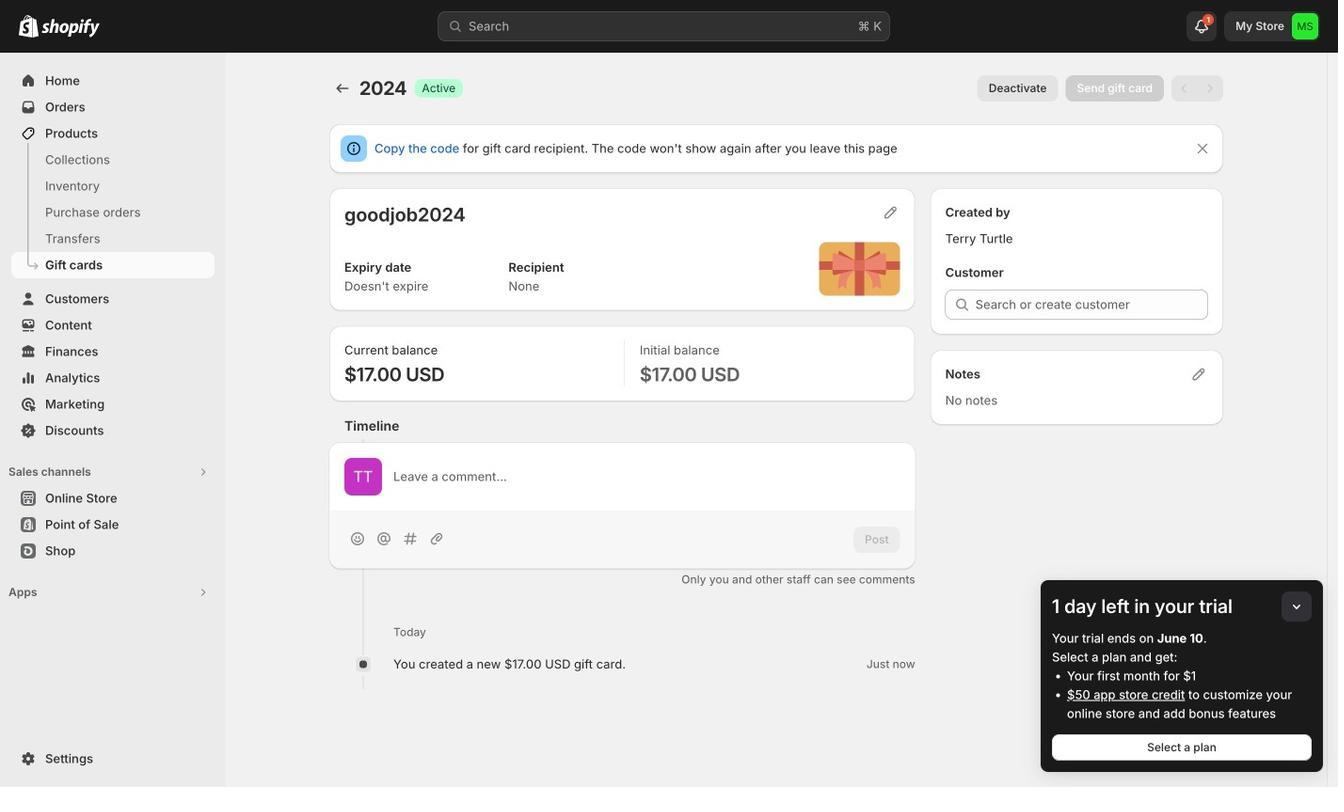 Task type: vqa. For each thing, say whether or not it's contained in the screenshot.
the leftmost Gross
no



Task type: describe. For each thing, give the bounding box(es) containing it.
my store image
[[1292, 13, 1319, 40]]

shopify image
[[19, 15, 39, 37]]

shopify image
[[41, 19, 100, 37]]

previous image
[[1175, 79, 1194, 98]]

next image
[[1201, 79, 1220, 98]]



Task type: locate. For each thing, give the bounding box(es) containing it.
avatar with initials t t image
[[344, 458, 382, 496]]

Leave a comment... text field
[[393, 468, 900, 487]]



